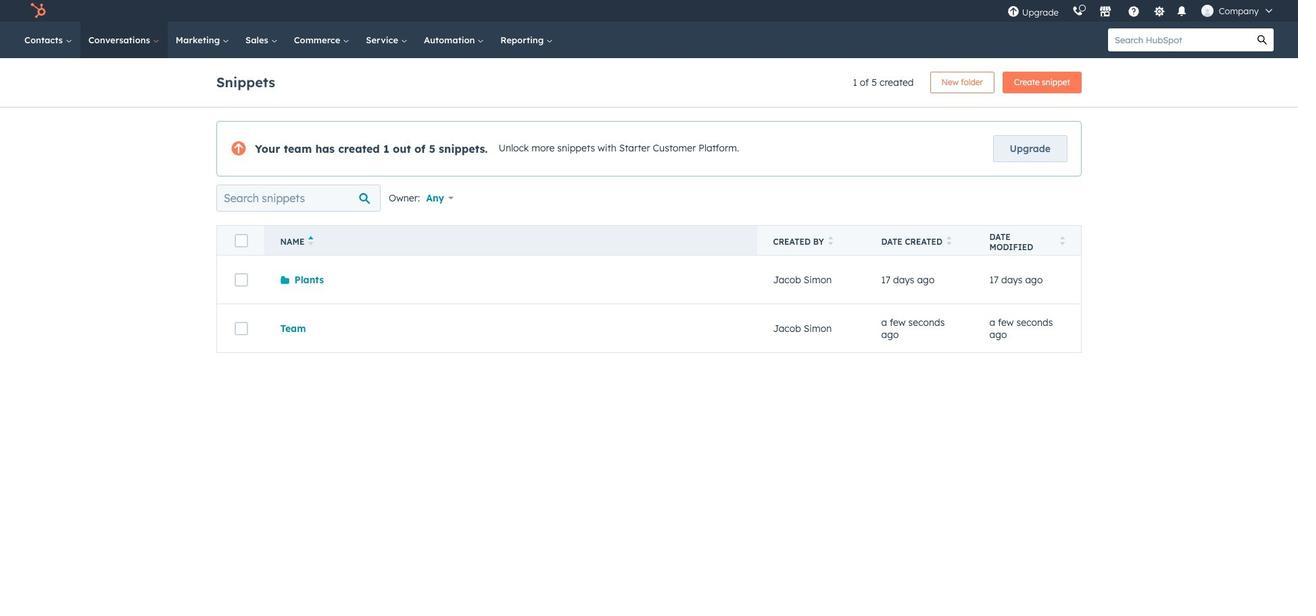 Task type: locate. For each thing, give the bounding box(es) containing it.
2 press to sort. image from the left
[[947, 236, 952, 246]]

banner
[[216, 68, 1082, 93]]

1 horizontal spatial press to sort. element
[[947, 236, 952, 248]]

1 horizontal spatial press to sort. image
[[947, 236, 952, 246]]

Search search field
[[216, 185, 381, 212]]

2 press to sort. element from the left
[[947, 236, 952, 248]]

0 horizontal spatial press to sort. element
[[829, 236, 834, 248]]

press to sort. image for third press to sort. element from right
[[829, 236, 834, 246]]

2 horizontal spatial press to sort. element
[[1060, 236, 1066, 248]]

press to sort. image for 2nd press to sort. element
[[947, 236, 952, 246]]

menu
[[1001, 0, 1283, 22]]

press to sort. image
[[829, 236, 834, 246], [947, 236, 952, 246]]

0 horizontal spatial press to sort. image
[[829, 236, 834, 246]]

3 press to sort. element from the left
[[1060, 236, 1066, 248]]

1 press to sort. image from the left
[[829, 236, 834, 246]]

press to sort. element
[[829, 236, 834, 248], [947, 236, 952, 248], [1060, 236, 1066, 248]]



Task type: describe. For each thing, give the bounding box(es) containing it.
jacob simon image
[[1202, 5, 1214, 17]]

ascending sort. press to sort descending. image
[[309, 236, 314, 246]]

ascending sort. press to sort descending. element
[[309, 236, 314, 248]]

marketplaces image
[[1100, 6, 1112, 18]]

Search HubSpot search field
[[1109, 28, 1252, 51]]

press to sort. image
[[1060, 236, 1066, 246]]

1 press to sort. element from the left
[[829, 236, 834, 248]]



Task type: vqa. For each thing, say whether or not it's contained in the screenshot.
"Descending sort. Press to sort ascending." element
no



